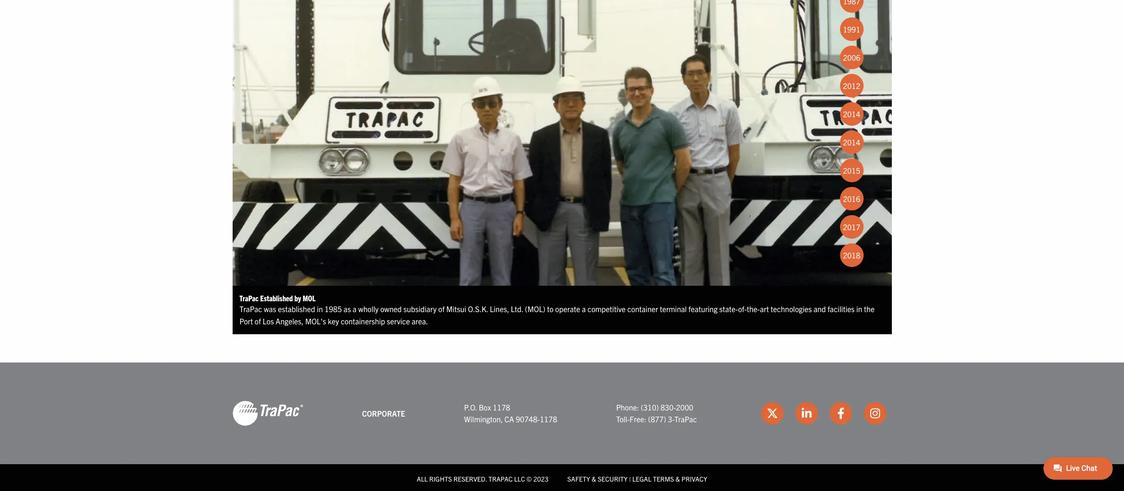 Task type: describe. For each thing, give the bounding box(es) containing it.
by
[[294, 293, 301, 303]]

p.o. box 1178 wilmington, ca 90748-1178
[[464, 403, 557, 424]]

2 a from the left
[[582, 304, 586, 314]]

facilities
[[828, 304, 855, 314]]

2 2014 from the top
[[843, 137, 860, 147]]

legal
[[632, 475, 652, 483]]

owned
[[380, 304, 402, 314]]

0 vertical spatial trapac
[[240, 293, 259, 303]]

llc
[[514, 475, 525, 483]]

featuring
[[689, 304, 718, 314]]

wholly
[[358, 304, 379, 314]]

all rights reserved. trapac llc © 2023
[[417, 475, 549, 483]]

2016
[[843, 194, 860, 203]]

3-
[[668, 415, 674, 424]]

phone: (310) 830-2000 toll-free: (877) 3-trapac
[[616, 403, 697, 424]]

0 vertical spatial of
[[438, 304, 445, 314]]

p.o.
[[464, 403, 477, 412]]

terminal
[[660, 304, 687, 314]]

legal terms & privacy link
[[632, 475, 707, 483]]

mol's
[[305, 316, 326, 326]]

trapac
[[489, 475, 513, 483]]

all
[[417, 475, 428, 483]]

©
[[527, 475, 532, 483]]

1 & from the left
[[592, 475, 596, 483]]

privacy
[[682, 475, 707, 483]]

2 in from the left
[[857, 304, 862, 314]]

reserved.
[[454, 475, 487, 483]]

2015
[[843, 166, 860, 175]]

and
[[814, 304, 826, 314]]

rights
[[429, 475, 452, 483]]

subsidiary
[[404, 304, 437, 314]]

area.
[[412, 316, 428, 326]]

state-
[[719, 304, 738, 314]]

1 vertical spatial trapac
[[240, 304, 262, 314]]

los
[[263, 316, 274, 326]]

angeles,
[[276, 316, 304, 326]]

1 a from the left
[[353, 304, 357, 314]]

footer containing p.o. box 1178
[[0, 363, 1124, 491]]

corporate
[[362, 409, 405, 418]]

2012
[[843, 81, 860, 90]]

ca
[[505, 415, 514, 424]]

0 horizontal spatial 1178
[[493, 403, 510, 412]]

2017
[[843, 222, 860, 232]]



Task type: locate. For each thing, give the bounding box(es) containing it.
lines,
[[490, 304, 509, 314]]

1 vertical spatial 1178
[[540, 415, 557, 424]]

a right the operate
[[582, 304, 586, 314]]

2 & from the left
[[676, 475, 680, 483]]

to
[[547, 304, 554, 314]]

830-
[[661, 403, 676, 412]]

1 horizontal spatial of
[[438, 304, 445, 314]]

a
[[353, 304, 357, 314], [582, 304, 586, 314]]

|
[[629, 475, 631, 483]]

1991
[[843, 24, 860, 34]]

operate
[[555, 304, 580, 314]]

was
[[264, 304, 276, 314]]

1178 up the ca
[[493, 403, 510, 412]]

0 horizontal spatial in
[[317, 304, 323, 314]]

established
[[260, 293, 293, 303]]

(310)
[[641, 403, 659, 412]]

the
[[864, 304, 875, 314]]

of
[[438, 304, 445, 314], [255, 316, 261, 326]]

2018
[[843, 250, 860, 260]]

(877)
[[648, 415, 666, 424]]

as
[[344, 304, 351, 314]]

wilmington,
[[464, 415, 503, 424]]

phone:
[[616, 403, 639, 412]]

mitsui
[[446, 304, 466, 314]]

1 vertical spatial of
[[255, 316, 261, 326]]

1 vertical spatial 2014
[[843, 137, 860, 147]]

90748-
[[516, 415, 540, 424]]

2014
[[843, 109, 860, 119], [843, 137, 860, 147]]

mol
[[303, 293, 316, 303]]

of left los
[[255, 316, 261, 326]]

key
[[328, 316, 339, 326]]

safety
[[567, 475, 590, 483]]

port
[[240, 316, 253, 326]]

art
[[760, 304, 769, 314]]

& right terms
[[676, 475, 680, 483]]

in up mol's
[[317, 304, 323, 314]]

0 vertical spatial 2014
[[843, 109, 860, 119]]

0 horizontal spatial a
[[353, 304, 357, 314]]

1 horizontal spatial 1178
[[540, 415, 557, 424]]

1985
[[325, 304, 342, 314]]

ltd.
[[511, 304, 523, 314]]

footer
[[0, 363, 1124, 491]]

in left the
[[857, 304, 862, 314]]

0 horizontal spatial of
[[255, 316, 261, 326]]

2 vertical spatial trapac
[[674, 415, 697, 424]]

1 horizontal spatial a
[[582, 304, 586, 314]]

2014 down 2012
[[843, 109, 860, 119]]

safety & security link
[[567, 475, 628, 483]]

toll-
[[616, 415, 630, 424]]

of-
[[738, 304, 747, 314]]

box
[[479, 403, 491, 412]]

container
[[627, 304, 658, 314]]

competitive
[[588, 304, 626, 314]]

1 horizontal spatial &
[[676, 475, 680, 483]]

established
[[278, 304, 315, 314]]

free:
[[630, 415, 647, 424]]

0 horizontal spatial &
[[592, 475, 596, 483]]

technologies
[[771, 304, 812, 314]]

2023
[[533, 475, 549, 483]]

containership
[[341, 316, 385, 326]]

2014 up 2015
[[843, 137, 860, 147]]

2000
[[676, 403, 693, 412]]

the-
[[747, 304, 760, 314]]

1178
[[493, 403, 510, 412], [540, 415, 557, 424]]

& right 'safety'
[[592, 475, 596, 483]]

&
[[592, 475, 596, 483], [676, 475, 680, 483]]

o.s.k.
[[468, 304, 488, 314]]

of left mitsui
[[438, 304, 445, 314]]

1178 right the ca
[[540, 415, 557, 424]]

trapac inside phone: (310) 830-2000 toll-free: (877) 3-trapac
[[674, 415, 697, 424]]

service
[[387, 316, 410, 326]]

trapac established by mol trapac was established in 1985 as a wholly owned subsidiary of mitsui o.s.k. lines, ltd. (mol) to operate a competitive container terminal featuring state-of-the-art technologies and facilities in the port of los angeles, mol's key containership service area.
[[240, 293, 875, 326]]

trapac
[[240, 293, 259, 303], [240, 304, 262, 314], [674, 415, 697, 424]]

2006
[[843, 53, 860, 62]]

1 2014 from the top
[[843, 109, 860, 119]]

1 in from the left
[[317, 304, 323, 314]]

1 horizontal spatial in
[[857, 304, 862, 314]]

0 vertical spatial 1178
[[493, 403, 510, 412]]

safety & security | legal terms & privacy
[[567, 475, 707, 483]]

corporate image
[[232, 401, 303, 427]]

terms
[[653, 475, 674, 483]]

(mol)
[[525, 304, 545, 314]]

security
[[598, 475, 628, 483]]

a right the as
[[353, 304, 357, 314]]

in
[[317, 304, 323, 314], [857, 304, 862, 314]]



Task type: vqa. For each thing, say whether or not it's contained in the screenshot.
operate
yes



